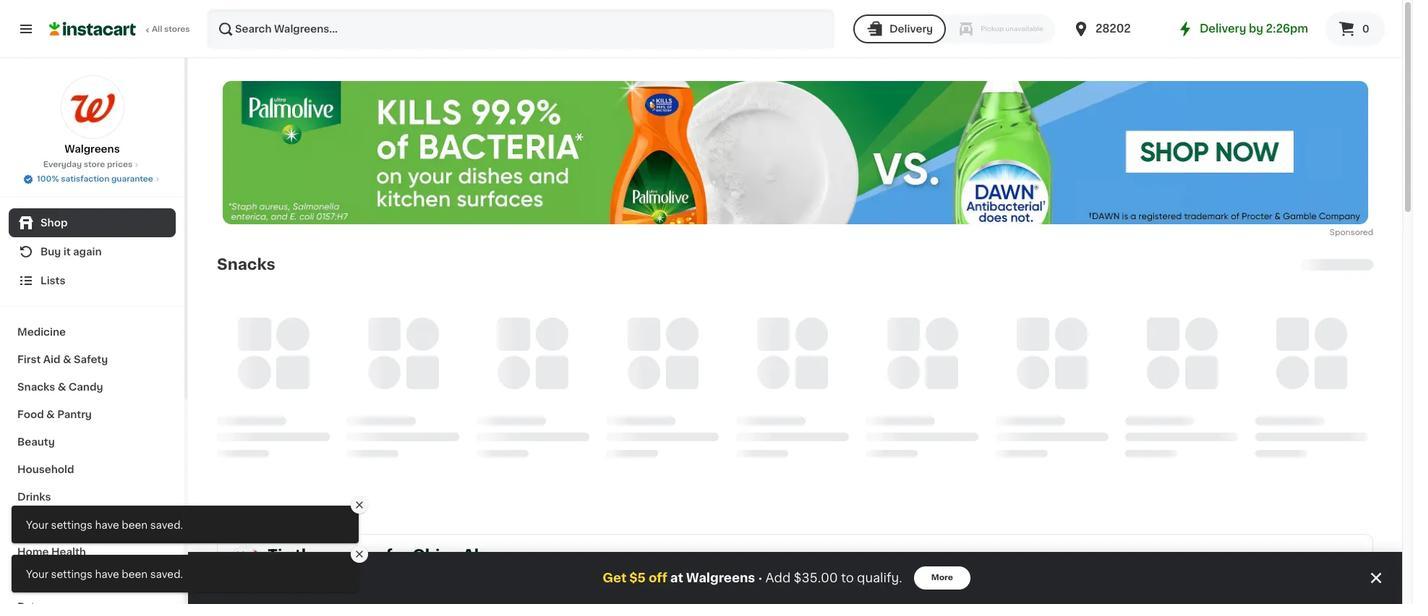 Task type: describe. For each thing, give the bounding box(es) containing it.
home health link
[[9, 538, 176, 566]]

item carousel region
[[592, 590, 957, 604]]

100%
[[37, 175, 59, 183]]

buy it again link
[[9, 237, 176, 266]]

safety
[[74, 355, 108, 365]]

everyday store prices link
[[43, 159, 141, 171]]

beauty
[[17, 437, 55, 447]]

your settings have been saved. for close toast icon
[[26, 569, 183, 580]]

tis the season for chips ahoy
[[268, 548, 505, 563]]

& for vitamins
[[65, 575, 74, 585]]

chips
[[413, 548, 460, 563]]

store
[[84, 161, 105, 169]]

main content containing snacks
[[188, 58, 1403, 604]]

close toast image
[[354, 549, 365, 560]]

28202 button
[[1073, 9, 1160, 49]]

have for close toast icon
[[95, 569, 119, 580]]

aid
[[43, 355, 60, 365]]

& for snacks
[[58, 382, 66, 392]]

by
[[1250, 23, 1264, 34]]

treatment tracker modal dialog
[[188, 552, 1403, 604]]

lists
[[41, 276, 65, 286]]

walgreens logo image
[[60, 75, 124, 139]]

personal care link
[[9, 511, 176, 538]]

care
[[66, 520, 91, 530]]

snacks for snacks
[[217, 257, 276, 272]]

food & pantry link
[[9, 401, 176, 428]]

season
[[325, 548, 383, 563]]

household link
[[9, 456, 176, 483]]

service type group
[[854, 14, 1056, 43]]

tis
[[268, 548, 291, 563]]

100% satisfaction guarantee
[[37, 175, 153, 183]]

pantry
[[57, 410, 92, 420]]

medicine
[[17, 327, 66, 337]]

& right aid
[[63, 355, 71, 365]]

candy
[[69, 382, 103, 392]]

shop link
[[9, 208, 176, 237]]

28202
[[1096, 23, 1132, 34]]

satisfaction
[[61, 175, 109, 183]]

your settings have been saved. for close toast image
[[26, 520, 183, 530]]

$35.00
[[794, 572, 839, 584]]

have for close toast image
[[95, 520, 119, 530]]

spo
[[1331, 229, 1346, 237]]

0
[[1363, 24, 1370, 34]]

Search field
[[208, 10, 834, 48]]

• sponsored: ultra palmolive® antibacterial kills 99% of bacteria* on your dishes and kitchen surfaces vs. dawn® antibacterial does not**. *staph aureus, salmonella enterica, and e. coli 0157:h7 **dawn is a registered trademark of procter & gamble company. image
[[223, 81, 1369, 224]]

again
[[73, 247, 102, 257]]

all stores link
[[49, 9, 191, 49]]

home health
[[17, 547, 86, 557]]

been for close toast icon
[[122, 569, 148, 580]]

delivery by 2:26pm
[[1200, 23, 1309, 34]]

first
[[17, 355, 41, 365]]

get $5 off at walgreens • add $35.00 to qualify.
[[603, 572, 903, 584]]

first aid & safety link
[[9, 346, 176, 373]]

health
[[51, 547, 86, 557]]

snacks for snacks & candy
[[17, 382, 55, 392]]

for
[[386, 548, 409, 563]]

stores
[[164, 25, 190, 33]]

all inside main content
[[1326, 557, 1342, 568]]

more button
[[914, 567, 971, 590]]

& for food
[[46, 410, 55, 420]]

nsored
[[1346, 229, 1374, 237]]

$5
[[630, 572, 646, 584]]

been for close toast image
[[122, 520, 148, 530]]

delivery button
[[854, 14, 947, 43]]

delivery for delivery
[[890, 24, 934, 34]]



Task type: locate. For each thing, give the bounding box(es) containing it.
guarantee
[[111, 175, 153, 183]]

everyday store prices
[[43, 161, 133, 169]]

been down home health "link" on the left bottom
[[122, 569, 148, 580]]

& right food
[[46, 410, 55, 420]]

vitamins
[[17, 575, 63, 585]]

supplements
[[76, 575, 146, 585]]

delivery by 2:26pm link
[[1177, 20, 1309, 38]]

0 vertical spatial have
[[95, 520, 119, 530]]

1 horizontal spatial snacks
[[217, 257, 276, 272]]

the
[[295, 548, 322, 563]]

been
[[122, 520, 148, 530], [122, 569, 148, 580]]

0 vertical spatial your settings have been saved.
[[26, 520, 183, 530]]

saved.
[[150, 520, 183, 530], [150, 569, 183, 580]]

qualify.
[[858, 572, 903, 584]]

saved. for close toast icon
[[150, 569, 183, 580]]

&
[[63, 355, 71, 365], [58, 382, 66, 392], [46, 410, 55, 420], [65, 575, 74, 585]]

first aid & safety
[[17, 355, 108, 365]]

view all
[[1292, 557, 1342, 568]]

buy
[[41, 247, 61, 257]]

walgreens up store at the top left of page
[[65, 144, 120, 154]]

0 vertical spatial your
[[26, 520, 48, 530]]

your settings have been saved.
[[26, 520, 183, 530], [26, 569, 183, 580]]

personal
[[17, 520, 63, 530]]

0 horizontal spatial delivery
[[890, 24, 934, 34]]

vitamins & supplements link
[[9, 566, 176, 593]]

0 vertical spatial been
[[122, 520, 148, 530]]

delivery inside delivery button
[[890, 24, 934, 34]]

main content
[[188, 58, 1403, 604]]

at
[[671, 572, 684, 584]]

100% satisfaction guarantee button
[[23, 171, 162, 185]]

•
[[759, 572, 763, 584]]

personal care
[[17, 520, 91, 530]]

household
[[17, 465, 74, 475]]

1 been from the top
[[122, 520, 148, 530]]

ahoy
[[463, 548, 505, 563]]

2 have from the top
[[95, 569, 119, 580]]

snacks
[[217, 257, 276, 272], [17, 382, 55, 392]]

drinks
[[17, 492, 51, 502]]

1 saved. from the top
[[150, 520, 183, 530]]

1 settings from the top
[[51, 520, 92, 530]]

off
[[649, 572, 668, 584]]

delivery for delivery by 2:26pm
[[1200, 23, 1247, 34]]

1 your settings have been saved. from the top
[[26, 520, 183, 530]]

beauty link
[[9, 428, 176, 456]]

your for close toast icon
[[26, 569, 48, 580]]

delivery inside delivery by 2:26pm link
[[1200, 23, 1247, 34]]

0 horizontal spatial snacks
[[17, 382, 55, 392]]

1 vertical spatial have
[[95, 569, 119, 580]]

0 vertical spatial all
[[152, 25, 162, 33]]

have right care
[[95, 520, 119, 530]]

ca! image
[[229, 546, 262, 579]]

snacks inside snacks & candy "link"
[[17, 382, 55, 392]]

1 vertical spatial saved.
[[150, 569, 183, 580]]

snacks & candy link
[[9, 373, 176, 401]]

home
[[17, 547, 49, 557]]

& inside "link"
[[58, 382, 66, 392]]

& down health
[[65, 575, 74, 585]]

your settings have been saved. up home health "link" on the left bottom
[[26, 520, 183, 530]]

walgreens
[[65, 144, 120, 154], [687, 572, 756, 584]]

have down home health "link" on the left bottom
[[95, 569, 119, 580]]

have
[[95, 520, 119, 530], [95, 569, 119, 580]]

1 vertical spatial your
[[26, 569, 48, 580]]

1 horizontal spatial all
[[1326, 557, 1342, 568]]

saved. for close toast image
[[150, 520, 183, 530]]

1 vertical spatial settings
[[51, 569, 92, 580]]

walgreens left '•'
[[687, 572, 756, 584]]

settings
[[51, 520, 92, 530], [51, 569, 92, 580]]

2 saved. from the top
[[150, 569, 183, 580]]

prices
[[107, 161, 133, 169]]

your down home
[[26, 569, 48, 580]]

all
[[152, 25, 162, 33], [1326, 557, 1342, 568]]

2:26pm
[[1267, 23, 1309, 34]]

medicine link
[[9, 318, 176, 346]]

close toast image
[[354, 499, 365, 511]]

walgreens link
[[60, 75, 124, 156]]

1 vertical spatial your settings have been saved.
[[26, 569, 183, 580]]

food & pantry
[[17, 410, 92, 420]]

lists link
[[9, 266, 176, 295]]

2 your from the top
[[26, 569, 48, 580]]

to
[[842, 572, 854, 584]]

1 vertical spatial all
[[1326, 557, 1342, 568]]

it
[[64, 247, 71, 257]]

1 vertical spatial walgreens
[[687, 572, 756, 584]]

1 vertical spatial been
[[122, 569, 148, 580]]

settings up health
[[51, 520, 92, 530]]

0 button
[[1326, 12, 1386, 46]]

2 been from the top
[[122, 569, 148, 580]]

None search field
[[207, 9, 835, 49]]

0 horizontal spatial all
[[152, 25, 162, 33]]

shop
[[41, 218, 68, 228]]

0 vertical spatial saved.
[[150, 520, 183, 530]]

0 horizontal spatial walgreens
[[65, 144, 120, 154]]

& left candy
[[58, 382, 66, 392]]

all stores
[[152, 25, 190, 33]]

more
[[932, 574, 954, 582]]

food
[[17, 410, 44, 420]]

1 vertical spatial snacks
[[17, 382, 55, 392]]

delivery
[[1200, 23, 1247, 34], [890, 24, 934, 34]]

1 have from the top
[[95, 520, 119, 530]]

all right view
[[1326, 557, 1342, 568]]

1 horizontal spatial walgreens
[[687, 572, 756, 584]]

add
[[766, 572, 791, 584]]

0 vertical spatial snacks
[[217, 257, 276, 272]]

instacart logo image
[[49, 20, 136, 38]]

snacks & candy
[[17, 382, 103, 392]]

drinks link
[[9, 483, 176, 511]]

settings down health
[[51, 569, 92, 580]]

your for close toast image
[[26, 520, 48, 530]]

all left stores in the left of the page
[[152, 25, 162, 33]]

2 your settings have been saved. from the top
[[26, 569, 183, 580]]

walgreens inside get $5 off at walgreens • add $35.00 to qualify.
[[687, 572, 756, 584]]

your settings have been saved. down home health "link" on the left bottom
[[26, 569, 183, 580]]

2 settings from the top
[[51, 569, 92, 580]]

your up home
[[26, 520, 48, 530]]

settings for close toast icon
[[51, 569, 92, 580]]

1 your from the top
[[26, 520, 48, 530]]

1 horizontal spatial delivery
[[1200, 23, 1247, 34]]

buy it again
[[41, 247, 102, 257]]

0 vertical spatial settings
[[51, 520, 92, 530]]

your
[[26, 520, 48, 530], [26, 569, 48, 580]]

settings for close toast image
[[51, 520, 92, 530]]

0 vertical spatial walgreens
[[65, 144, 120, 154]]

vitamins & supplements
[[17, 575, 146, 585]]

everyday
[[43, 161, 82, 169]]

get
[[603, 572, 627, 584]]

been up home health "link" on the left bottom
[[122, 520, 148, 530]]

view
[[1292, 557, 1323, 568]]



Task type: vqa. For each thing, say whether or not it's contained in the screenshot.
the 9 for ZURU Bunch O Balloons
no



